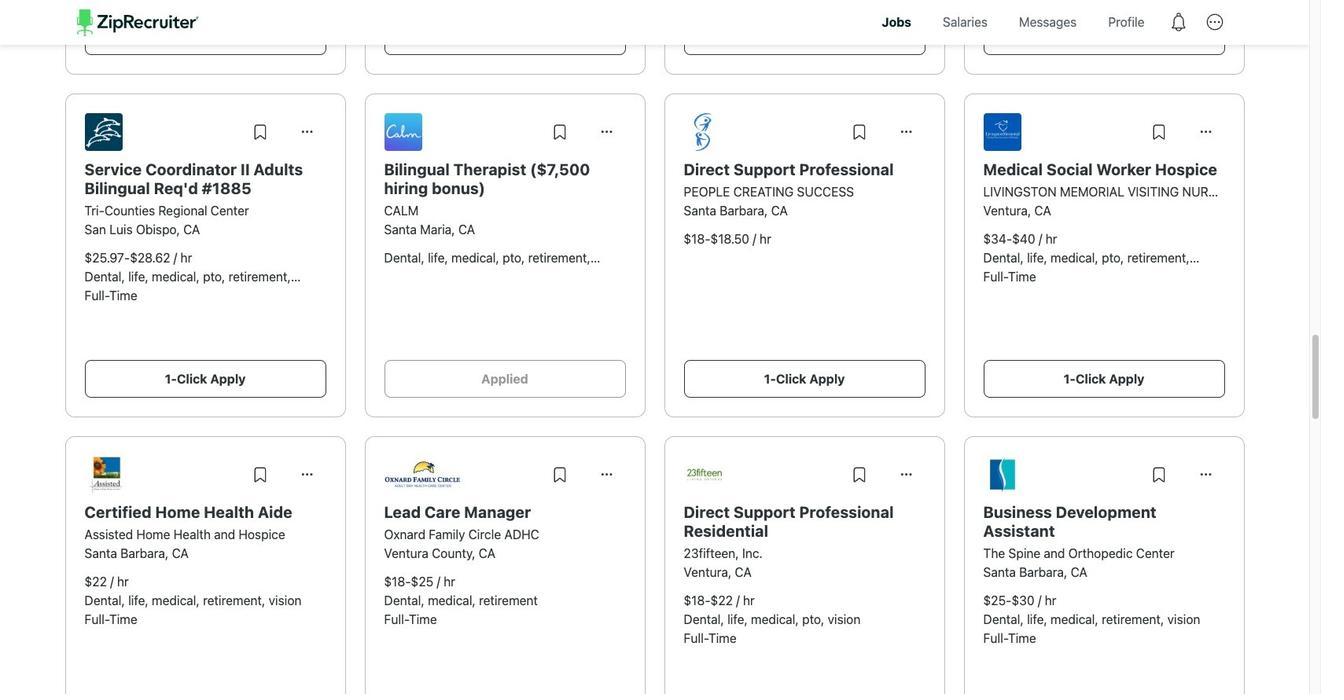 Task type: describe. For each thing, give the bounding box(es) containing it.
save job for later image for 'direct support professional' element
[[850, 123, 869, 141]]

save job for later image
[[1150, 123, 1169, 141]]

medical social worker hospice image
[[984, 113, 1022, 151]]

bilingual therapist ($7,500 hiring bonus) element
[[384, 160, 626, 198]]

certified home health aide element
[[85, 503, 326, 522]]

lead care manager image
[[384, 462, 460, 488]]

bilingual therapist ($7,500 hiring bonus) image
[[384, 113, 422, 151]]

job card menu element
[[1188, 473, 1225, 487]]

direct support professional element
[[684, 160, 926, 179]]

save job for later image for service coordinator ii adults bilingual req'd #1885 element
[[251, 123, 269, 141]]

medical social worker hospice element
[[984, 160, 1225, 179]]

save job for later image for direct support professional residential element
[[850, 466, 869, 484]]



Task type: locate. For each thing, give the bounding box(es) containing it.
save job for later image for bilingual therapist ($7,500 hiring bonus) element
[[550, 123, 569, 141]]

business development assistant image
[[984, 456, 1022, 494]]

save job for later image up the 'certified home health aide' "element"
[[251, 466, 269, 484]]

service coordinator ii adults bilingual req'd #1885 element
[[85, 160, 326, 198]]

save job for later image for the 'certified home health aide' "element"
[[251, 466, 269, 484]]

certified home health aide image
[[85, 456, 129, 494]]

save job for later image up service coordinator ii adults bilingual req'd #1885 element
[[251, 123, 269, 141]]

service coordinator ii adults bilingual req'd #1885 image
[[85, 113, 122, 151]]

save job for later image up lead care manager element
[[550, 466, 569, 484]]

save job for later image up bilingual therapist ($7,500 hiring bonus) element
[[550, 123, 569, 141]]

business development assistant element
[[984, 503, 1225, 541]]

save job for later image for business development assistant element
[[1150, 466, 1169, 484]]

direct support professional image
[[684, 113, 722, 151]]

save job for later image up direct support professional residential element
[[850, 466, 869, 484]]

save job for later image
[[251, 123, 269, 141], [550, 123, 569, 141], [850, 123, 869, 141], [251, 466, 269, 484], [550, 466, 569, 484], [850, 466, 869, 484], [1150, 466, 1169, 484]]

save job for later image up 'direct support professional' element
[[850, 123, 869, 141]]

lead care manager element
[[384, 503, 626, 522]]

save job for later image for lead care manager element
[[550, 466, 569, 484]]

save job for later image left job card menu element
[[1150, 466, 1169, 484]]

ziprecruiter image
[[77, 9, 199, 36]]

direct support professional residential element
[[684, 503, 926, 541]]

None button
[[288, 113, 326, 151], [588, 113, 626, 151], [888, 113, 926, 151], [1188, 113, 1225, 151], [288, 456, 326, 494], [588, 456, 626, 494], [888, 456, 926, 494], [288, 113, 326, 151], [588, 113, 626, 151], [888, 113, 926, 151], [1188, 113, 1225, 151], [288, 456, 326, 494], [588, 456, 626, 494], [888, 456, 926, 494]]

direct support professional residential image
[[684, 456, 722, 494]]



Task type: vqa. For each thing, say whether or not it's contained in the screenshot.
FINALLY,
no



